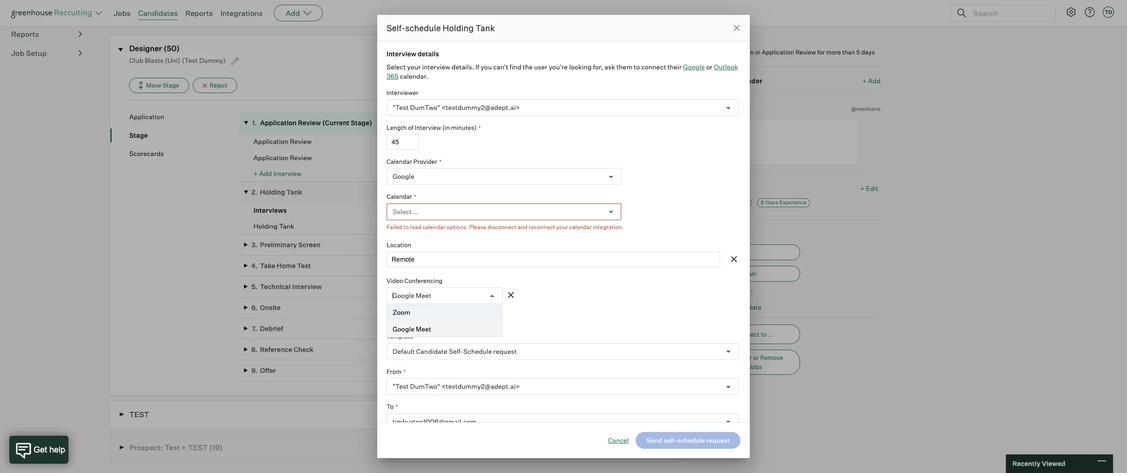 Task type: locate. For each thing, give the bounding box(es) containing it.
2023 left minutes)
[[434, 119, 450, 127]]

18, right the (oct
[[648, 444, 656, 452]]

schedule inside dialog
[[463, 347, 492, 355]]

7. debrief
[[252, 325, 283, 332]]

+ inside + add link
[[862, 77, 867, 85]]

9. offer
[[251, 366, 276, 374]]

holding tank
[[253, 222, 294, 230]]

1 vertical spatial <testdummy2@adept.ai>
[[442, 382, 520, 390]]

0 horizontal spatial schedule
[[405, 23, 441, 33]]

tank up you
[[475, 23, 495, 33]]

email tim button
[[695, 244, 800, 260]]

schedule
[[441, 222, 470, 230], [463, 347, 492, 355]]

your right the "reconnect"
[[556, 223, 568, 230]]

2 years from the left
[[765, 199, 778, 206]]

0 vertical spatial "test dumtwo" <testdummy2@adept.ai>
[[393, 104, 520, 111]]

reminder
[[730, 77, 763, 85]]

experience left 8
[[721, 199, 748, 206]]

move
[[146, 82, 161, 89]]

0 vertical spatial request
[[564, 222, 588, 230]]

0 vertical spatial schedule
[[405, 23, 441, 33]]

calendar for calendar provider
[[387, 158, 412, 165]]

1 vertical spatial request
[[493, 347, 517, 355]]

+ inside + edit "link"
[[860, 184, 865, 192]]

(50)
[[164, 44, 180, 53]]

0 vertical spatial calendar
[[387, 158, 412, 165]]

0 horizontal spatial candidate
[[601, 444, 631, 452]]

1 horizontal spatial test
[[297, 262, 311, 270]]

to left "load"
[[404, 223, 409, 230]]

edit
[[866, 184, 878, 192]]

0 horizontal spatial years
[[707, 199, 720, 206]]

on
[[110, 8, 119, 16]]

tank
[[475, 23, 495, 33], [286, 188, 302, 196], [279, 222, 294, 230]]

to left "..."
[[761, 331, 767, 338]]

jobs inside add, transfer or remove candidate's jobs
[[748, 363, 762, 371]]

the
[[523, 63, 533, 71], [730, 270, 740, 277]]

1 vertical spatial candidate
[[601, 444, 631, 452]]

activity
[[151, 8, 174, 16]]

request inside self-schedule holding tank dialog
[[493, 347, 517, 355]]

6.
[[251, 304, 257, 311]]

2 vertical spatial email
[[420, 316, 438, 324]]

"test for interview details
[[393, 104, 409, 111]]

been
[[740, 48, 754, 56]]

add inside button
[[713, 331, 725, 338]]

experience inside 'link'
[[779, 199, 806, 206]]

follow-
[[695, 77, 720, 85]]

Enter an address or location text field
[[387, 252, 720, 267]]

+
[[862, 77, 867, 85], [253, 170, 258, 177], [860, 184, 865, 192], [181, 443, 186, 452]]

candidate
[[387, 316, 419, 324], [416, 347, 447, 355]]

0 vertical spatial test
[[297, 262, 311, 270]]

dumtwo" up timburton1006@gmail.com
[[410, 382, 440, 390]]

0 horizontal spatial stage
[[129, 131, 148, 139]]

of
[[408, 124, 413, 131]]

0 vertical spatial candidate
[[731, 303, 761, 311]]

move stage button
[[129, 78, 189, 93]]

1 horizontal spatial schedule
[[535, 222, 563, 230]]

1 vertical spatial or
[[753, 354, 759, 361]]

scorecards link
[[129, 149, 239, 158]]

<testdummy2@adept.ai> down default candidate self-schedule request
[[442, 382, 520, 390]]

1 google meet from the top
[[393, 292, 431, 300]]

or inside self-schedule holding tank dialog
[[706, 63, 713, 71]]

1 horizontal spatial stage
[[163, 82, 179, 89]]

reports link
[[185, 8, 213, 18], [11, 28, 82, 40]]

their
[[667, 63, 682, 71]]

0 horizontal spatial the
[[523, 63, 533, 71]]

select...
[[393, 208, 418, 216]]

test up "prospect:"
[[129, 410, 149, 419]]

9.
[[251, 366, 257, 374]]

1 "test from the top
[[393, 104, 409, 111]]

18, left (in
[[425, 119, 433, 127]]

send self-schedule request link
[[504, 222, 588, 230]]

debrief left (39
[[623, 411, 645, 418]]

years inside 'link'
[[765, 199, 778, 206]]

<testdummy2@adept.ai> up minutes)
[[442, 104, 520, 111]]

review left '(current'
[[298, 119, 321, 127]]

email right zoom
[[420, 316, 438, 324]]

application up + add interview link
[[253, 154, 288, 162]]

2 2023 from the left
[[477, 119, 493, 127]]

oct right (in
[[455, 119, 466, 127]]

years right 10
[[707, 199, 720, 206]]

google up zoom
[[393, 292, 414, 300]]

0 horizontal spatial test
[[129, 410, 149, 419]]

test right "prospect:"
[[165, 443, 180, 452]]

...
[[768, 331, 773, 338]]

1 vertical spatial reports
[[11, 29, 39, 39]]

or up follow-
[[706, 63, 713, 71]]

calendar for calendar
[[387, 193, 412, 200]]

(oct
[[633, 444, 646, 452]]

holding up details. on the left of the page
[[443, 23, 474, 33]]

(39
[[647, 411, 657, 418]]

test
[[129, 410, 149, 419], [188, 443, 208, 452]]

select your interview details. if you can't find the user you're looking for, ask them to connect their google or
[[387, 63, 713, 71]]

ask
[[604, 63, 615, 71]]

2 calendar from the top
[[387, 193, 412, 200]]

candidate
[[731, 303, 761, 311], [601, 444, 631, 452]]

0 vertical spatial <testdummy2@adept.ai>
[[442, 104, 520, 111]]

in
[[755, 48, 760, 56]]

the right find
[[523, 63, 533, 71]]

to right converted
[[593, 444, 600, 452]]

0 vertical spatial google meet
[[393, 292, 431, 300]]

"test dumtwo" <testdummy2@adept.ai> down default candidate self-schedule request
[[393, 382, 520, 390]]

1 vertical spatial email
[[713, 270, 729, 277]]

1 vertical spatial "test
[[393, 382, 409, 390]]

0 horizontal spatial reports link
[[11, 28, 82, 40]]

test right the home
[[297, 262, 311, 270]]

calendar left provider
[[387, 158, 412, 165]]

1 horizontal spatial request
[[564, 222, 588, 230]]

2 dumtwo" from the top
[[410, 382, 440, 390]]

1 horizontal spatial test
[[188, 443, 208, 452]]

1 horizontal spatial or
[[753, 354, 759, 361]]

0 horizontal spatial tim
[[695, 48, 706, 56]]

stage up 'scorecards'
[[129, 131, 148, 139]]

"test dumtwo" <testdummy2@adept.ai> up minutes)
[[393, 104, 520, 111]]

2 vertical spatial tank
[[279, 222, 294, 230]]

0 vertical spatial the
[[523, 63, 533, 71]]

1 horizontal spatial 18,
[[467, 119, 476, 127]]

1 horizontal spatial candidate
[[731, 303, 761, 311]]

0 horizontal spatial debrief
[[260, 325, 283, 332]]

google meet down the video conferencing
[[393, 292, 431, 300]]

0 horizontal spatial your
[[407, 63, 421, 71]]

dumtwo" up applied on  oct 18, 2023 oct 18, 2023
[[410, 104, 440, 111]]

1 horizontal spatial experience
[[779, 199, 806, 206]]

0 vertical spatial schedule
[[441, 222, 470, 230]]

email the team
[[713, 270, 757, 277]]

0 vertical spatial stage
[[163, 82, 179, 89]]

None number field
[[387, 134, 419, 150]]

1 vertical spatial schedule
[[535, 222, 563, 230]]

18, right (in
[[467, 119, 476, 127]]

1 vertical spatial test
[[165, 443, 180, 452]]

1 vertical spatial calendar
[[387, 193, 412, 200]]

0 vertical spatial application review
[[253, 137, 312, 145]]

the left team
[[730, 270, 740, 277]]

1 vertical spatial "test dumtwo" <testdummy2@adept.ai>
[[393, 382, 520, 390]]

add
[[286, 8, 300, 18], [868, 77, 881, 85], [259, 170, 272, 177], [713, 331, 725, 338]]

0 vertical spatial or
[[706, 63, 713, 71]]

1 vertical spatial stage
[[129, 131, 148, 139]]

club
[[129, 56, 143, 64]]

tank down + add interview link
[[286, 188, 302, 196]]

0 horizontal spatial 2023
[[434, 119, 450, 127]]

"test down from
[[393, 382, 409, 390]]

email for email the team
[[713, 270, 729, 277]]

experience right 8
[[779, 199, 806, 206]]

calendar left integration.
[[569, 223, 592, 230]]

0 horizontal spatial reports
[[11, 29, 39, 39]]

0 horizontal spatial oct
[[412, 119, 423, 127]]

or left remove
[[753, 354, 759, 361]]

1 horizontal spatial oct
[[455, 119, 466, 127]]

1 horizontal spatial reports link
[[185, 8, 213, 18]]

0 horizontal spatial 18,
[[425, 119, 433, 127]]

+ up 2.
[[253, 170, 258, 177]]

dumtwo" for email
[[410, 382, 440, 390]]

add right linkedin
[[286, 8, 300, 18]]

interview up the 2. holding tank
[[273, 170, 301, 177]]

review up "+ add interview"
[[290, 154, 312, 162]]

(in
[[442, 124, 450, 131]]

interview right 'of'
[[415, 124, 441, 131]]

email down email tim
[[713, 270, 729, 277]]

candidates link
[[138, 8, 178, 18]]

0 vertical spatial self-
[[387, 23, 405, 33]]

0 horizontal spatial experience
[[721, 199, 748, 206]]

job setup
[[11, 49, 47, 58]]

1 vertical spatial meet
[[416, 325, 431, 333]]

1 <testdummy2@adept.ai> from the top
[[442, 104, 520, 111]]

as
[[726, 331, 733, 338]]

2023)
[[658, 444, 676, 452]]

0 vertical spatial reports
[[185, 8, 213, 18]]

1 experience from the left
[[721, 199, 748, 206]]

<testdummy2@adept.ai>
[[442, 104, 520, 111], [442, 382, 520, 390]]

2023
[[434, 119, 450, 127], [477, 119, 493, 127]]

1 calendar from the top
[[387, 158, 412, 165]]

8.
[[251, 345, 258, 353]]

+ for + add
[[862, 77, 867, 85]]

outlook 365
[[387, 63, 738, 80]]

1 vertical spatial dumtwo"
[[410, 382, 440, 390]]

0 horizontal spatial or
[[706, 63, 713, 71]]

google right their
[[683, 63, 705, 71]]

candidate right this
[[731, 303, 761, 311]]

1 vertical spatial schedule
[[463, 347, 492, 355]]

meet down candidate email
[[416, 325, 431, 333]]

calendar down select
[[400, 72, 426, 80]]

2 "test from the top
[[393, 382, 409, 390]]

1 horizontal spatial debrief
[[623, 411, 645, 418]]

0 vertical spatial candidate
[[387, 316, 419, 324]]

review left 'for' on the top right of page
[[795, 48, 816, 56]]

meet down conferencing
[[416, 292, 431, 300]]

tim up email the team
[[730, 248, 742, 256]]

years right 8
[[765, 199, 778, 206]]

2023 right minutes)
[[477, 119, 493, 127]]

add left the as on the right
[[713, 331, 725, 338]]

your up calendar .
[[407, 63, 421, 71]]

email tim
[[713, 248, 742, 256]]

1 years from the left
[[707, 199, 720, 206]]

1 horizontal spatial 2023
[[477, 119, 493, 127]]

2 vertical spatial holding
[[253, 222, 278, 230]]

merge this candidate
[[697, 303, 761, 311]]

0 vertical spatial debrief
[[260, 325, 283, 332]]

this
[[718, 303, 730, 311]]

test left (19) on the bottom left of page
[[188, 443, 208, 452]]

find
[[510, 63, 521, 71]]

debrief right the 7.
[[260, 325, 283, 332]]

1 horizontal spatial your
[[556, 223, 568, 230]]

0 vertical spatial dumtwo"
[[410, 104, 440, 111]]

experience
[[721, 199, 748, 206], [779, 199, 806, 206]]

2.
[[251, 188, 257, 196]]

0 vertical spatial holding
[[443, 23, 474, 33]]

2 <testdummy2@adept.ai> from the top
[[442, 382, 520, 390]]

years for 8
[[765, 199, 778, 206]]

1 vertical spatial your
[[556, 223, 568, 230]]

5
[[856, 48, 860, 56]]

2 experience from the left
[[779, 199, 806, 206]]

+ add interview
[[253, 170, 301, 177]]

1 vertical spatial application review
[[253, 154, 312, 162]]

"test down interviewer
[[393, 104, 409, 111]]

1 "test dumtwo" <testdummy2@adept.ai> from the top
[[393, 104, 520, 111]]

and
[[518, 223, 528, 230]]

prospect
[[734, 331, 760, 338]]

1 vertical spatial self-
[[449, 347, 463, 355]]

+ left edit
[[860, 184, 865, 192]]

0 vertical spatial email
[[713, 248, 729, 256]]

1 horizontal spatial self-
[[449, 347, 463, 355]]

1 horizontal spatial tim
[[730, 248, 742, 256]]

length
[[387, 124, 407, 131]]

1 dumtwo" from the top
[[410, 104, 440, 111]]

interview down the home
[[292, 283, 322, 291]]

on
[[403, 119, 411, 127]]

+ for + add interview
[[253, 170, 258, 177]]

1 horizontal spatial years
[[765, 199, 778, 206]]

google
[[683, 63, 705, 71], [393, 172, 414, 180], [393, 292, 414, 300], [393, 325, 414, 333]]

years for 10
[[707, 199, 720, 206]]

email
[[713, 248, 729, 256], [713, 270, 729, 277], [420, 316, 438, 324]]

0 horizontal spatial request
[[493, 347, 517, 355]]

2 application review from the top
[[253, 154, 312, 162]]

calendar .
[[400, 72, 428, 80]]

dumtwo" for details
[[410, 104, 440, 111]]

looking
[[569, 63, 592, 71]]

details.
[[452, 63, 474, 71]]

add inside popup button
[[286, 8, 300, 18]]

interviewer
[[387, 89, 418, 96]]

application right in
[[762, 48, 794, 56]]

+ up '@mentions'
[[862, 77, 867, 85]]

holding down the interviews at the top of the page
[[253, 222, 278, 230]]

reconnect
[[529, 223, 555, 230]]

minutes)
[[451, 124, 477, 131]]

1 vertical spatial google meet
[[393, 325, 431, 333]]

1 vertical spatial tank
[[286, 188, 302, 196]]

note
[[720, 105, 736, 113]]

None text field
[[695, 118, 858, 165]]

your inside alert
[[556, 223, 568, 230]]

schedule inside dialog
[[405, 23, 441, 33]]

0 vertical spatial your
[[407, 63, 421, 71]]

1 horizontal spatial reports
[[185, 8, 213, 18]]

follow-up reminder
[[695, 77, 763, 85]]

add as prospect to ... button
[[695, 325, 800, 344]]

tim up google link
[[695, 48, 706, 56]]

.
[[426, 72, 428, 80]]

add, transfer or remove candidate's jobs button
[[695, 350, 800, 375]]

recently viewed
[[1012, 460, 1065, 468]]

0 vertical spatial "test
[[393, 104, 409, 111]]

1 vertical spatial the
[[730, 270, 740, 277]]

candidate right default
[[416, 347, 447, 355]]

0 vertical spatial meet
[[416, 292, 431, 300]]

calendar up select...
[[387, 193, 412, 200]]

calendar
[[400, 72, 426, 80], [423, 223, 445, 230], [569, 223, 592, 230]]

holding right 2.
[[260, 188, 285, 196]]

reports
[[185, 8, 213, 18], [11, 29, 39, 39]]

2 "test dumtwo" <testdummy2@adept.ai> from the top
[[393, 382, 520, 390]]

conferencing
[[404, 277, 442, 284]]

6. onsite
[[251, 304, 281, 311]]

google meet down candidate email
[[393, 325, 431, 333]]

email up email the team
[[713, 248, 729, 256]]

1 horizontal spatial the
[[730, 270, 740, 277]]

1 vertical spatial candidate
[[416, 347, 447, 355]]

add button
[[274, 5, 323, 21]]

stage right move
[[163, 82, 179, 89]]

cancel link
[[608, 436, 629, 445]]

0 horizontal spatial test
[[165, 443, 180, 452]]

oct right on at the left top
[[412, 119, 423, 127]]

1 vertical spatial tim
[[730, 248, 742, 256]]

candidate up template
[[387, 316, 419, 324]]

candidate left the (oct
[[601, 444, 631, 452]]

or inside add, transfer or remove candidate's jobs
[[753, 354, 759, 361]]

or
[[706, 63, 713, 71], [753, 354, 759, 361]]

0 vertical spatial tank
[[475, 23, 495, 33]]

alerts
[[707, 35, 727, 43]]

tank up 3. preliminary screen
[[279, 222, 294, 230]]

add up the 2. holding tank
[[259, 170, 272, 177]]



Task type: describe. For each thing, give the bounding box(es) containing it.
prospect:
[[129, 443, 163, 452]]

interview for length of interview (in minutes)
[[415, 124, 441, 131]]

add as prospect to ...
[[713, 331, 773, 338]]

2. holding tank
[[251, 188, 302, 196]]

2 oct from the left
[[455, 119, 466, 127]]

pipeline link
[[11, 9, 82, 21]]

add,
[[713, 354, 727, 361]]

(test
[[182, 56, 198, 64]]

self-schedule holding tank dialog
[[377, 15, 750, 473]]

to inside add as prospect to ... button
[[761, 331, 767, 338]]

home
[[277, 262, 296, 270]]

0 vertical spatial tim
[[695, 48, 706, 56]]

1 application review from the top
[[253, 137, 312, 145]]

greenhouse recruiting image
[[11, 7, 95, 19]]

1 oct from the left
[[412, 119, 423, 127]]

prospect: test + test (19)
[[129, 443, 223, 452]]

tim burton has been in application review for more than 5 days
[[695, 48, 875, 56]]

pipeline
[[11, 10, 39, 20]]

1 meet from the top
[[416, 292, 431, 300]]

review down 1. application review (current stage)
[[290, 137, 312, 145]]

details link
[[202, 8, 223, 22]]

"test dumtwo" <testdummy2@adept.ai> for interview details
[[393, 104, 520, 111]]

please
[[469, 223, 486, 230]]

0 horizontal spatial self-
[[387, 23, 405, 33]]

transfer
[[728, 354, 752, 361]]

+ left (19) on the bottom left of page
[[181, 443, 186, 452]]

you
[[481, 63, 492, 71]]

setup
[[26, 49, 47, 58]]

up
[[720, 77, 728, 85]]

3. preliminary screen
[[251, 241, 321, 249]]

interviews
[[253, 206, 287, 214]]

0 vertical spatial reports link
[[185, 8, 213, 18]]

the inside button
[[730, 270, 740, 277]]

8 years experience
[[761, 199, 806, 206]]

default candidate self-schedule request
[[393, 347, 517, 355]]

outlook
[[714, 63, 738, 71]]

collect feedback
[[441, 153, 494, 161]]

on 2 jobs link
[[110, 8, 140, 22]]

details
[[418, 50, 439, 58]]

application right 1.
[[260, 119, 297, 127]]

alerts (1)
[[707, 35, 737, 43]]

reference
[[260, 345, 292, 353]]

candidate for this
[[731, 303, 761, 311]]

failed to load calendar options. please disconnect and reconnect your calendar integration. alert
[[387, 222, 739, 231]]

2
[[120, 8, 124, 16]]

interview up select
[[387, 50, 416, 58]]

check
[[294, 345, 314, 353]]

none number field inside self-schedule holding tank dialog
[[387, 134, 419, 150]]

application down move
[[129, 113, 164, 121]]

experience for 10 years experience
[[721, 199, 748, 206]]

configure image
[[1066, 7, 1077, 18]]

designer
[[129, 44, 162, 53]]

team
[[741, 270, 757, 277]]

1 vertical spatial debrief
[[623, 411, 645, 418]]

+ for + edit
[[860, 184, 865, 192]]

feedback
[[464, 153, 494, 161]]

interview details
[[387, 50, 439, 58]]

stage)
[[351, 119, 372, 127]]

google down candidate email
[[393, 325, 414, 333]]

on 2 jobs
[[110, 8, 140, 16]]

(current
[[322, 119, 349, 127]]

google link
[[683, 63, 705, 71]]

email inside self-schedule holding tank dialog
[[420, 316, 438, 324]]

2 google meet from the top
[[393, 325, 431, 333]]

<testdummy2@adept.ai> for interview details
[[442, 104, 520, 111]]

job
[[11, 49, 24, 58]]

calendar right "load"
[[423, 223, 445, 230]]

0 vertical spatial test
[[129, 410, 149, 419]]

to inside failed to load calendar options. please disconnect and reconnect your calendar integration. alert
[[404, 223, 409, 230]]

5. technical interview
[[251, 283, 322, 291]]

stage link
[[129, 131, 239, 140]]

1 vertical spatial test
[[188, 443, 208, 452]]

"test for candidate email
[[393, 382, 409, 390]]

failed
[[387, 223, 402, 230]]

2 horizontal spatial 18,
[[648, 444, 656, 452]]

self-schedule holding tank
[[387, 23, 495, 33]]

(uni)
[[165, 56, 180, 64]]

the inside self-schedule holding tank dialog
[[523, 63, 533, 71]]

add down days
[[868, 77, 881, 85]]

candidate for to
[[601, 444, 631, 452]]

schedule interview | send self-schedule request
[[441, 222, 588, 230]]

to right them
[[634, 63, 640, 71]]

@mentions link
[[851, 104, 881, 113]]

google down 'calendar provider'
[[393, 172, 414, 180]]

select
[[387, 63, 406, 71]]

2 meet from the top
[[416, 325, 431, 333]]

reject
[[209, 82, 227, 89]]

10
[[701, 199, 706, 206]]

1 vertical spatial holding
[[260, 188, 285, 196]]

move stage
[[146, 82, 179, 89]]

tim inside button
[[730, 248, 742, 256]]

more
[[826, 48, 841, 56]]

1 vertical spatial reports link
[[11, 28, 82, 40]]

application link
[[129, 112, 239, 121]]

"test dumtwo" <testdummy2@adept.ai> for candidate email
[[393, 382, 520, 390]]

8. reference check
[[251, 345, 314, 353]]

for
[[817, 48, 825, 56]]

video
[[387, 277, 403, 284]]

failed to load calendar options. please disconnect and reconnect your calendar integration.
[[387, 223, 624, 230]]

you're
[[549, 63, 568, 71]]

<testdummy2@adept.ai> for candidate email
[[442, 382, 520, 390]]

disconnect
[[488, 223, 516, 230]]

has
[[728, 48, 739, 56]]

applied on  oct 18, 2023 oct 18, 2023
[[378, 119, 493, 127]]

designer (50)
[[129, 44, 180, 53]]

video conferencing
[[387, 277, 442, 284]]

viewed
[[1042, 460, 1065, 468]]

tank inside dialog
[[475, 23, 495, 33]]

email for email tim
[[713, 248, 729, 256]]

can't
[[493, 63, 508, 71]]

burton
[[708, 48, 727, 56]]

applied
[[378, 119, 402, 127]]

length of interview (in minutes)
[[387, 124, 477, 131]]

interview
[[422, 63, 450, 71]]

application down 1.
[[253, 137, 288, 145]]

club blasts (uni) (test dummy)
[[129, 56, 227, 64]]

Search text field
[[971, 6, 1046, 20]]

interview for 5. technical interview
[[292, 283, 322, 291]]

screen
[[298, 241, 321, 249]]

3.
[[251, 241, 257, 249]]

preliminary
[[260, 241, 297, 249]]

scorecards
[[129, 150, 164, 157]]

linkedin
[[233, 8, 260, 16]]

stage inside button
[[163, 82, 179, 89]]

interview for + add interview
[[273, 170, 301, 177]]

collect feedback link
[[441, 153, 494, 161]]

7.
[[252, 325, 257, 332]]

job setup link
[[11, 48, 82, 59]]

candidate's
[[713, 363, 747, 371]]

holding inside dialog
[[443, 23, 474, 33]]

interview left |
[[471, 222, 499, 230]]

@mentions
[[851, 105, 881, 112]]

1 2023 from the left
[[434, 119, 450, 127]]

experience for 8 years experience
[[779, 199, 806, 206]]



Task type: vqa. For each thing, say whether or not it's contained in the screenshot.
Collect Feedback link
yes



